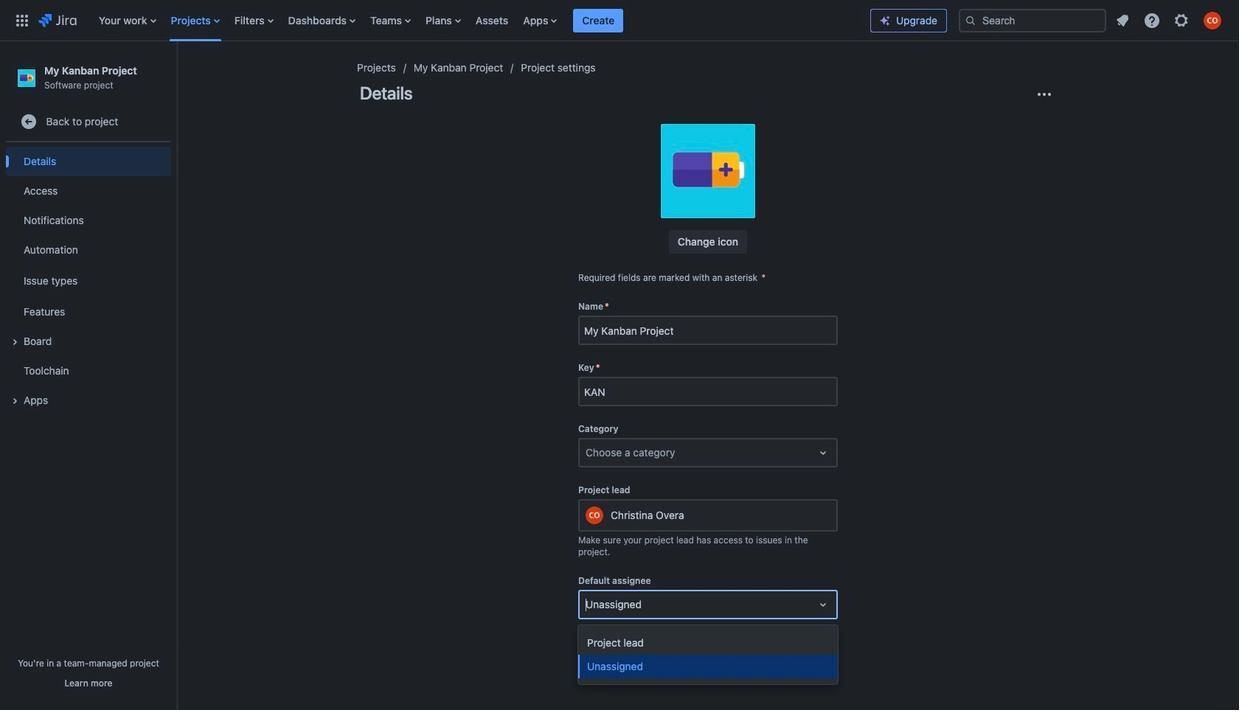 Task type: locate. For each thing, give the bounding box(es) containing it.
help image
[[1144, 11, 1161, 29]]

banner
[[0, 0, 1239, 41]]

notifications image
[[1114, 11, 1132, 29]]

1 vertical spatial expand image
[[6, 393, 24, 410]]

settings image
[[1173, 11, 1191, 29]]

sidebar element
[[0, 41, 177, 710]]

primary element
[[9, 0, 871, 41]]

None search field
[[959, 8, 1107, 32]]

0 vertical spatial expand image
[[6, 334, 24, 351]]

Search field
[[959, 8, 1107, 32]]

1 expand image from the top
[[6, 334, 24, 351]]

expand image
[[6, 334, 24, 351], [6, 393, 24, 410]]

group
[[6, 143, 171, 420]]

None field
[[580, 317, 837, 344], [580, 379, 837, 405], [580, 317, 837, 344], [580, 379, 837, 405]]

list item
[[573, 0, 624, 41]]

open image
[[814, 596, 832, 614]]

list
[[91, 0, 871, 41], [1110, 7, 1231, 34]]

None text field
[[586, 446, 589, 460], [586, 598, 589, 612], [586, 446, 589, 460], [586, 598, 589, 612]]

more image
[[1036, 86, 1054, 103]]

2 expand image from the top
[[6, 393, 24, 410]]

jira image
[[38, 11, 77, 29], [38, 11, 77, 29]]



Task type: describe. For each thing, give the bounding box(es) containing it.
appswitcher icon image
[[13, 11, 31, 29]]

0 horizontal spatial list
[[91, 0, 871, 41]]

group inside sidebar element
[[6, 143, 171, 420]]

sidebar navigation image
[[161, 59, 193, 89]]

1 horizontal spatial list
[[1110, 7, 1231, 34]]

open image
[[814, 444, 832, 462]]

search image
[[965, 14, 977, 26]]

your profile and settings image
[[1204, 11, 1222, 29]]

project avatar image
[[661, 124, 755, 218]]



Task type: vqa. For each thing, say whether or not it's contained in the screenshot.
JIRA 'image'
yes



